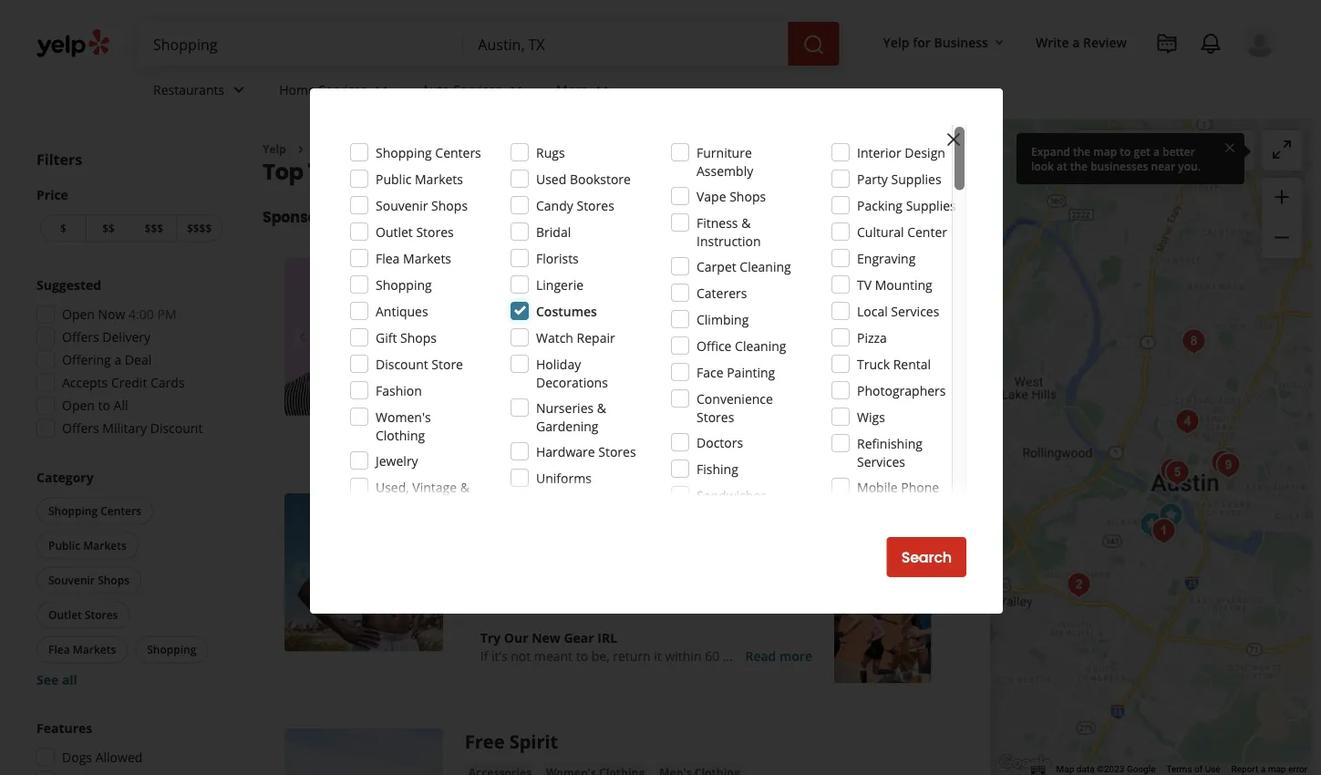 Task type: locate. For each thing, give the bounding box(es) containing it.
open for open now 4:00 pm
[[62, 306, 95, 323]]

dogs
[[62, 749, 92, 766]]

read right 60
[[745, 647, 776, 665]]

our
[[504, 629, 529, 646]]

discount up fashion
[[376, 355, 428, 373]]

0 horizontal spatial souvenir
[[48, 573, 95, 588]]

1 offers from the top
[[62, 328, 99, 346]]

outlet
[[376, 223, 413, 240], [48, 607, 82, 622]]

0 vertical spatial more
[[771, 412, 804, 429]]

outlet down best
[[376, 223, 413, 240]]

services for home services
[[319, 81, 367, 98]]

close image
[[943, 129, 965, 151]]

1 vertical spatial congress
[[822, 553, 878, 570]]

photographers
[[857, 382, 946, 399]]

1 vertical spatial offers
[[62, 420, 99, 437]]

auto services link
[[407, 66, 542, 119]]

cleaning for carpet cleaning
[[740, 258, 791, 275]]

nordstrom
[[465, 258, 565, 283]]

services right auto
[[453, 81, 502, 98]]

to left 'get'
[[1120, 144, 1131, 159]]

group containing suggested
[[31, 276, 226, 443]]

1 horizontal spatial discount
[[376, 355, 428, 373]]

services down refinishing
[[857, 453, 906, 470]]

1 horizontal spatial repair
[[857, 497, 896, 514]]

0 vertical spatial outlet stores
[[376, 223, 454, 240]]

services inside refinishing services
[[857, 453, 906, 470]]

coats
[[685, 412, 717, 429]]

interior design
[[857, 144, 946, 161]]

16 info v2 image
[[940, 168, 955, 182]]

more right 'days.'
[[780, 647, 813, 665]]

markdowns
[[480, 393, 556, 411]]

24 chevron down v2 image inside auto services link
[[505, 79, 527, 101]]

0 vertical spatial public
[[376, 170, 412, 187]]

1 vertical spatial yelp
[[263, 141, 286, 156]]

cards
[[150, 374, 185, 391]]

1 vertical spatial public
[[48, 538, 80, 553]]

rental
[[893, 355, 931, 373]]

flea inside search dialog
[[376, 249, 400, 267]]

yelp for yelp for business
[[883, 33, 910, 51]]

1 vertical spatial open
[[62, 397, 95, 414]]

0 horizontal spatial nike by south congress image
[[285, 493, 443, 652]]

shopping centers down auto
[[376, 144, 481, 161]]

1 horizontal spatial souvenir
[[376, 197, 428, 214]]

map for to
[[1094, 144, 1117, 159]]

keyboard shortcuts image
[[1031, 766, 1046, 775]]

1 horizontal spatial map
[[1175, 142, 1201, 159]]

1 vertical spatial souvenir shops
[[48, 573, 130, 588]]

flea markets down 16 info v2 icon
[[376, 249, 451, 267]]

write a review
[[1036, 33, 1127, 51]]

1 horizontal spatial centers
[[435, 144, 481, 161]]

outlet stores up antiques
[[376, 223, 454, 240]]

try our new gear irl if it's not meant to be, return it within 60 days. read more
[[480, 629, 813, 665]]

search left as
[[1114, 142, 1155, 159]]

1 horizontal spatial search
[[1114, 142, 1155, 159]]

1 vertical spatial souvenir
[[48, 573, 95, 588]]

a right write
[[1073, 33, 1080, 51]]

map left error
[[1268, 764, 1286, 775]]

3 24 chevron down v2 image from the left
[[592, 79, 613, 101]]

flea down results
[[376, 249, 400, 267]]

0 horizontal spatial search
[[902, 547, 952, 568]]

0 vertical spatial clothing
[[723, 318, 769, 333]]

rugs
[[536, 144, 565, 161]]

1 vertical spatial shopping centers
[[48, 503, 141, 518]]

0 vertical spatial open
[[62, 306, 95, 323]]

outlet stores button
[[36, 601, 130, 629]]

group
[[1262, 178, 1302, 258], [31, 276, 226, 443], [33, 468, 226, 689], [31, 719, 226, 775]]

0 horizontal spatial flea markets
[[48, 642, 116, 657]]

open for open to all
[[62, 397, 95, 414]]

map
[[1057, 764, 1075, 775]]

used, vintage & consignment
[[376, 478, 470, 514]]

more
[[556, 81, 588, 98]]

public inside button
[[48, 538, 80, 553]]

0 horizontal spatial &
[[460, 478, 470, 496]]

0 horizontal spatial new
[[480, 412, 507, 429]]

nordstrom rack image
[[285, 258, 443, 416]]

cleaning up painting
[[735, 337, 787, 354]]

0 horizontal spatial pm
[[157, 306, 177, 323]]

map inside expand the map to get a better look at the businesses near you.
[[1094, 144, 1117, 159]]

shops inside button
[[98, 573, 130, 588]]

accepts
[[62, 374, 108, 391]]

0 horizontal spatial discount
[[150, 420, 203, 437]]

1 horizontal spatial yelp
[[883, 33, 910, 51]]

search for search
[[902, 547, 952, 568]]

shopping inside button
[[48, 503, 98, 518]]

& for fitness
[[742, 214, 751, 231]]

0 vertical spatial search
[[1114, 142, 1155, 159]]

cultural center
[[857, 223, 948, 240]]

stores down souvenir shops button in the bottom left of the page
[[85, 607, 118, 622]]

slideshow element
[[285, 258, 443, 416], [285, 493, 443, 652]]

jewelry
[[376, 452, 418, 469]]

yelp inside button
[[883, 33, 910, 51]]

1 vertical spatial flea
[[48, 642, 70, 657]]

search dialog
[[0, 0, 1321, 775]]

2 horizontal spatial &
[[742, 214, 751, 231]]

0 vertical spatial flea
[[376, 249, 400, 267]]

more link
[[542, 66, 628, 119]]

1 vertical spatial public markets
[[48, 538, 127, 553]]

supplies for party supplies
[[892, 170, 942, 187]]

supplies down design
[[892, 170, 942, 187]]

clothing down women's at bottom
[[376, 426, 425, 444]]

0 vertical spatial pm
[[157, 306, 177, 323]]

public markets up souvenir shops button in the bottom left of the page
[[48, 538, 127, 553]]

& up instruction
[[742, 214, 751, 231]]

24 chevron down v2 image
[[371, 79, 393, 101]]

1 vertical spatial centers
[[101, 503, 141, 518]]

None search field
[[139, 22, 843, 66]]

read inside markdowns up to 70% off new price drops! boots, sweaters, coats … read more
[[737, 412, 768, 429]]

souvenir up outlet stores button
[[48, 573, 95, 588]]

pizza
[[857, 329, 887, 346]]

centers inside search dialog
[[435, 144, 481, 161]]

0 horizontal spatial outlet
[[48, 607, 82, 622]]

0 vertical spatial public markets
[[376, 170, 463, 187]]

& right the vintage
[[460, 478, 470, 496]]

centers inside button
[[101, 503, 141, 518]]

supplies
[[892, 170, 942, 187], [906, 197, 956, 214]]

0 vertical spatial new
[[480, 412, 507, 429]]

outlet stores up flea markets button
[[48, 607, 118, 622]]

1 open from the top
[[62, 306, 95, 323]]

2 offers from the top
[[62, 420, 99, 437]]

1 vertical spatial new
[[532, 629, 561, 646]]

open
[[62, 306, 95, 323], [62, 397, 95, 414]]

2 24 chevron down v2 image from the left
[[505, 79, 527, 101]]

free spirit
[[465, 729, 558, 754]]

souvenir shops down public markets button
[[48, 573, 130, 588]]

of
[[1195, 764, 1203, 775]]

stores down bookstore
[[577, 197, 615, 214]]

error
[[1289, 764, 1308, 775]]

1 vertical spatial search
[[902, 547, 952, 568]]

24 chevron down v2 image for more
[[592, 79, 613, 101]]

home services link
[[265, 66, 407, 119]]

1 horizontal spatial souvenir shops
[[376, 197, 468, 214]]

2 open from the top
[[62, 397, 95, 414]]

broncos vintage image
[[1134, 507, 1170, 543]]

charm school vintage image
[[1205, 445, 1242, 481]]

services down mounting
[[891, 302, 940, 320]]

0 vertical spatial slideshow element
[[285, 258, 443, 416]]

1 vertical spatial cleaning
[[735, 337, 787, 354]]

deal
[[125, 351, 152, 368]]

1 vertical spatial slideshow element
[[285, 493, 443, 652]]

0 vertical spatial supplies
[[892, 170, 942, 187]]

services for local services
[[891, 302, 940, 320]]

flea up see all
[[48, 642, 70, 657]]

congress right 'south'
[[597, 493, 679, 518]]

refinishing services
[[857, 435, 923, 470]]

1 horizontal spatial pm
[[561, 345, 580, 362]]

to right up on the left bottom of page
[[580, 393, 593, 411]]

$$
[[102, 221, 115, 236]]

souvenir shops down top 10 best shopping near austin, texas at the top of page
[[376, 197, 468, 214]]

souvenir inside search dialog
[[376, 197, 428, 214]]

congress right (s.
[[822, 553, 878, 570]]

price group
[[36, 185, 226, 246]]

map left 'get'
[[1094, 144, 1117, 159]]

terms of use link
[[1167, 764, 1221, 775]]

to left be,
[[576, 647, 588, 665]]

2 slideshow element from the top
[[285, 493, 443, 652]]

10
[[308, 156, 329, 187]]

0 vertical spatial read
[[737, 412, 768, 429]]

search button
[[887, 537, 967, 577]]

public up souvenir shops button in the bottom left of the page
[[48, 538, 80, 553]]

shopping button
[[135, 636, 208, 663]]

1 horizontal spatial flea markets
[[376, 249, 451, 267]]

0 vertical spatial repair
[[577, 329, 615, 346]]

souvenir down best
[[376, 197, 428, 214]]

offers down open to all
[[62, 420, 99, 437]]

sweaters,
[[625, 412, 682, 429]]

within
[[665, 647, 702, 665]]

0 vertical spatial souvenir shops
[[376, 197, 468, 214]]

carpet
[[697, 258, 737, 275]]

souvenir shops inside search dialog
[[376, 197, 468, 214]]

flea inside button
[[48, 642, 70, 657]]

google image
[[996, 751, 1056, 775]]

public inside search dialog
[[376, 170, 412, 187]]

new inside try our new gear irl if it's not meant to be, return it within 60 days. read more
[[532, 629, 561, 646]]

2 horizontal spatial map
[[1268, 764, 1286, 775]]

1 horizontal spatial &
[[597, 399, 607, 416]]

0 vertical spatial yelp
[[883, 33, 910, 51]]

off
[[626, 393, 646, 411]]

previous image
[[292, 562, 314, 583]]

previous image
[[292, 326, 314, 348]]

nordstrom rack link
[[465, 258, 614, 283]]

slideshow element for nordstrom
[[285, 258, 443, 416]]

1 24 chevron down v2 image from the left
[[228, 79, 250, 101]]

2 horizontal spatial 24 chevron down v2 image
[[592, 79, 613, 101]]

pm right 4:00
[[157, 306, 177, 323]]

nike by south congress
[[465, 493, 679, 518]]

a right 'get'
[[1154, 144, 1160, 159]]

shops down public markets button
[[98, 573, 130, 588]]

1 vertical spatial supplies
[[906, 197, 956, 214]]

outlet up flea markets button
[[48, 607, 82, 622]]

stores inside shoe stores "button"
[[617, 318, 651, 333]]

0 vertical spatial flea markets
[[376, 249, 451, 267]]

see all
[[36, 671, 77, 689]]

a right the report
[[1261, 764, 1266, 775]]

1 horizontal spatial clothing
[[723, 318, 769, 333]]

open down accepts
[[62, 397, 95, 414]]

0 horizontal spatial public
[[48, 538, 80, 553]]

1 vertical spatial &
[[597, 399, 607, 416]]

open down suggested
[[62, 306, 95, 323]]

yelp
[[883, 33, 910, 51], [263, 141, 286, 156]]

1 vertical spatial outlet stores
[[48, 607, 118, 622]]

better
[[1163, 144, 1196, 159]]

markets down shopping centers button
[[83, 538, 127, 553]]

souvenir
[[376, 197, 428, 214], [48, 573, 95, 588]]

1 horizontal spatial shopping centers
[[376, 144, 481, 161]]

to left all
[[98, 397, 110, 414]]

1 horizontal spatial outlet
[[376, 223, 413, 240]]

supplies up center
[[906, 197, 956, 214]]

yelp left 16 chevron right v2 'icon'
[[263, 141, 286, 156]]

home
[[279, 81, 315, 98]]

$$ button
[[85, 214, 131, 242]]

0 horizontal spatial outlet stores
[[48, 607, 118, 622]]

face
[[697, 363, 724, 381]]

0 vertical spatial discount
[[376, 355, 428, 373]]

a left deal
[[114, 351, 121, 368]]

map right as
[[1175, 142, 1201, 159]]

get
[[1134, 144, 1151, 159]]

more inside try our new gear irl if it's not meant to be, return it within 60 days. read more
[[780, 647, 813, 665]]

0 horizontal spatial shopping centers
[[48, 503, 141, 518]]

0 vertical spatial &
[[742, 214, 751, 231]]

services for auto services
[[453, 81, 502, 98]]

offering a deal
[[62, 351, 152, 368]]

0 horizontal spatial centers
[[101, 503, 141, 518]]

1 vertical spatial repair
[[857, 497, 896, 514]]

use
[[1205, 764, 1221, 775]]

clothing up office cleaning at the top
[[723, 318, 769, 333]]

markets up 16 info v2 icon
[[415, 170, 463, 187]]

0 horizontal spatial clothing
[[376, 426, 425, 444]]

offers up offering
[[62, 328, 99, 346]]

to inside markdowns up to 70% off new price drops! boots, sweaters, coats … read more
[[580, 393, 593, 411]]

flea markets inside search dialog
[[376, 249, 451, 267]]

flea markets up all
[[48, 642, 116, 657]]

0 horizontal spatial public markets
[[48, 538, 127, 553]]

centers up public markets button
[[101, 503, 141, 518]]

0 horizontal spatial congress
[[597, 493, 679, 518]]

yelp left for
[[883, 33, 910, 51]]

0 vertical spatial outlet
[[376, 223, 413, 240]]

days.
[[723, 647, 754, 665]]

new down 'markdowns'
[[480, 412, 507, 429]]

0 vertical spatial souvenir
[[376, 197, 428, 214]]

shopping centers up public markets button
[[48, 503, 141, 518]]

local services
[[857, 302, 940, 320]]

& inside fitness & instruction
[[742, 214, 751, 231]]

0 horizontal spatial flea
[[48, 642, 70, 657]]

1 vertical spatial flea markets
[[48, 642, 116, 657]]

search inside button
[[902, 547, 952, 568]]

new
[[480, 412, 507, 429], [532, 629, 561, 646]]

1 vertical spatial clothing
[[376, 426, 425, 444]]

souvenir shops inside button
[[48, 573, 130, 588]]

0 horizontal spatial souvenir shops
[[48, 573, 130, 588]]

1 horizontal spatial public
[[376, 170, 412, 187]]

clothing for children's clothing
[[723, 318, 769, 333]]

shopping
[[315, 141, 366, 156], [376, 144, 432, 161], [385, 156, 490, 187], [376, 276, 432, 293], [48, 503, 98, 518], [147, 642, 196, 657]]

uncommon objects image
[[1061, 567, 1097, 603]]

stores
[[577, 197, 615, 214], [416, 223, 454, 240], [538, 318, 573, 333], [617, 318, 651, 333], [697, 408, 734, 425], [599, 443, 636, 460], [85, 607, 118, 622]]

stores up 9:00
[[538, 318, 573, 333]]

projects image
[[1156, 33, 1178, 55]]

take heart image
[[1210, 447, 1247, 484]]

more inside markdowns up to 70% off new price drops! boots, sweaters, coats … read more
[[771, 412, 804, 429]]

stores inside outlet stores button
[[85, 607, 118, 622]]

public up 16 info v2 icon
[[376, 170, 412, 187]]

1 vertical spatial pm
[[561, 345, 580, 362]]

clothing inside children's clothing 'button'
[[723, 318, 769, 333]]

1 vertical spatial outlet
[[48, 607, 82, 622]]

discount down cards
[[150, 420, 203, 437]]

delivery
[[102, 328, 151, 346]]

1 horizontal spatial public markets
[[376, 170, 463, 187]]

more down the convenience
[[771, 412, 804, 429]]

stores right 'shoe'
[[617, 318, 651, 333]]

a for offering a deal
[[114, 351, 121, 368]]

if
[[480, 647, 488, 665]]

party supplies
[[857, 170, 942, 187]]

stores inside 'department stores' button
[[538, 318, 573, 333]]

0 vertical spatial cleaning
[[740, 258, 791, 275]]

0 horizontal spatial yelp
[[263, 141, 286, 156]]

outlet inside search dialog
[[376, 223, 413, 240]]

24 chevron down v2 image right restaurants
[[228, 79, 250, 101]]

read right …
[[737, 412, 768, 429]]

0 horizontal spatial map
[[1094, 144, 1117, 159]]

yelp for business button
[[876, 26, 1014, 58]]

24 chevron down v2 image right auto services
[[505, 79, 527, 101]]

candy stores
[[536, 197, 615, 214]]

clothing inside women's clothing
[[376, 426, 425, 444]]

until 9:00 pm
[[502, 345, 580, 362]]

stores up the doctors
[[697, 408, 734, 425]]

shopping down category
[[48, 503, 98, 518]]

cleaning down instruction
[[740, 258, 791, 275]]

services left 24 chevron down v2 icon
[[319, 81, 367, 98]]

1 vertical spatial more
[[780, 647, 813, 665]]

new up meant
[[532, 629, 561, 646]]

home services
[[279, 81, 367, 98]]

markets down 16 info v2 icon
[[403, 249, 451, 267]]

business categories element
[[139, 66, 1277, 119]]

nike by south congress image
[[285, 493, 443, 652], [1153, 497, 1190, 534]]

$$$
[[145, 221, 163, 236]]

assembly
[[697, 162, 754, 179]]

public markets up 16 info v2 icon
[[376, 170, 463, 187]]

pm right 9:00
[[561, 345, 580, 362]]

flea markets inside button
[[48, 642, 116, 657]]

repair inside mobile phone repair
[[857, 497, 896, 514]]

& right up on the left bottom of page
[[597, 399, 607, 416]]

24 chevron down v2 image for restaurants
[[228, 79, 250, 101]]

1 horizontal spatial outlet stores
[[376, 223, 454, 240]]

souvenir inside souvenir shops button
[[48, 573, 95, 588]]

1 vertical spatial discount
[[150, 420, 203, 437]]

close image
[[1223, 139, 1238, 155]]

2nd street district image
[[1154, 453, 1190, 489]]

1 vertical spatial read
[[745, 647, 776, 665]]

16 info v2 image
[[402, 210, 416, 224]]

centers down auto services link
[[435, 144, 481, 161]]

truck
[[857, 355, 890, 373]]

24 chevron down v2 image inside more link
[[592, 79, 613, 101]]

0 vertical spatial centers
[[435, 144, 481, 161]]

1 slideshow element from the top
[[285, 258, 443, 416]]

map region
[[962, 0, 1321, 775]]

0 horizontal spatial 24 chevron down v2 image
[[228, 79, 250, 101]]

next image
[[414, 326, 436, 348]]

try
[[480, 629, 501, 646]]

2 vertical spatial &
[[460, 478, 470, 496]]

local
[[857, 302, 888, 320]]

look
[[1031, 158, 1054, 173]]

1 horizontal spatial 24 chevron down v2 image
[[505, 79, 527, 101]]

0 vertical spatial shopping centers
[[376, 144, 481, 161]]

shopping right 16 chevron right v2 'icon'
[[315, 141, 366, 156]]

search image
[[803, 34, 825, 56]]

a
[[1073, 33, 1080, 51], [1154, 144, 1160, 159], [114, 351, 121, 368], [1261, 764, 1266, 775]]

24 chevron down v2 image inside restaurants link
[[228, 79, 250, 101]]

map
[[1175, 142, 1201, 159], [1094, 144, 1117, 159], [1268, 764, 1286, 775]]

search down mobile phone repair
[[902, 547, 952, 568]]

discount inside search dialog
[[376, 355, 428, 373]]

shops down assembly
[[730, 187, 766, 205]]

1 horizontal spatial new
[[532, 629, 561, 646]]

data
[[1077, 764, 1095, 775]]

suggested
[[36, 276, 101, 294]]

shopping right flea markets button
[[147, 642, 196, 657]]

business
[[934, 33, 989, 51]]

shopping link
[[315, 141, 366, 156]]

1 horizontal spatial flea
[[376, 249, 400, 267]]

monkies vintage and thrift image
[[1169, 404, 1206, 440]]

store
[[432, 355, 463, 373]]

24 chevron down v2 image right the "more"
[[592, 79, 613, 101]]

& inside nurseries & gardening
[[597, 399, 607, 416]]

markets
[[415, 170, 463, 187], [403, 249, 451, 267], [83, 538, 127, 553], [73, 642, 116, 657]]

best
[[334, 156, 381, 187]]

shopping right shopping link
[[376, 144, 432, 161]]

love, tito's image
[[1159, 455, 1196, 491]]

24 chevron down v2 image
[[228, 79, 250, 101], [505, 79, 527, 101], [592, 79, 613, 101]]

0 vertical spatial offers
[[62, 328, 99, 346]]



Task type: describe. For each thing, give the bounding box(es) containing it.
shopping centers button
[[36, 497, 153, 525]]

9:00
[[532, 345, 558, 362]]

70%
[[597, 393, 623, 411]]

filters
[[36, 150, 82, 169]]

results
[[345, 207, 398, 227]]

restaurants
[[153, 81, 225, 98]]

offers for offers military discount
[[62, 420, 99, 437]]

supplies for packing supplies
[[906, 197, 956, 214]]

yelp for yelp link
[[263, 141, 286, 156]]

souvenir shops button
[[36, 567, 141, 594]]

services for refinishing services
[[857, 453, 906, 470]]

mobile phone repair
[[857, 478, 940, 514]]

painting
[[727, 363, 775, 381]]

meant
[[534, 647, 573, 665]]

cultural
[[857, 223, 904, 240]]

3.7 star rating image
[[465, 289, 563, 307]]

slideshow element for nike
[[285, 493, 443, 652]]

expand
[[1031, 144, 1071, 159]]

shopping up antiques
[[376, 276, 432, 293]]

a inside expand the map to get a better look at the businesses near you.
[[1154, 144, 1160, 159]]

truck rental
[[857, 355, 931, 373]]

vape shops
[[697, 187, 766, 205]]

3.7
[[571, 288, 592, 305]]

tv mounting
[[857, 276, 933, 293]]

report
[[1232, 764, 1259, 775]]

office
[[697, 337, 732, 354]]

clothing for women's clothing
[[376, 426, 425, 444]]

mounting
[[875, 276, 933, 293]]

expand map image
[[1271, 139, 1293, 160]]

credit
[[111, 374, 147, 391]]

a for report a map error
[[1261, 764, 1266, 775]]

women's clothing
[[376, 408, 431, 444]]

outlet stores inside button
[[48, 607, 118, 622]]

open now 4:00 pm
[[62, 306, 177, 323]]

flea markets button
[[36, 636, 128, 663]]

vintage
[[413, 478, 457, 496]]

shopping centers inside button
[[48, 503, 141, 518]]

0 vertical spatial congress
[[597, 493, 679, 518]]

category
[[36, 469, 94, 486]]

fashion
[[376, 382, 422, 399]]

nordstrom rack image
[[962, 579, 999, 615]]

to inside try our new gear irl if it's not meant to be, return it within 60 days. read more
[[576, 647, 588, 665]]

auto
[[422, 81, 450, 98]]

soco (s. congress ave.)
[[771, 553, 910, 570]]

packing
[[857, 197, 903, 214]]

it's
[[492, 647, 508, 665]]

blue elephant boutique image
[[1176, 323, 1212, 360]]

& inside used, vintage & consignment
[[460, 478, 470, 496]]

fishing
[[697, 460, 739, 477]]

map data ©2023 google
[[1057, 764, 1156, 775]]

design
[[905, 144, 946, 161]]

shops up discount store at the top of page
[[400, 329, 437, 346]]

1 horizontal spatial nike by south congress image
[[1153, 497, 1190, 534]]

offering
[[62, 351, 111, 368]]

user actions element
[[869, 23, 1302, 135]]

1 horizontal spatial congress
[[822, 553, 878, 570]]

$$$$ button
[[176, 214, 223, 242]]

shopping inside button
[[147, 642, 196, 657]]

texas
[[633, 156, 697, 187]]

sponsored results
[[263, 207, 398, 227]]

public markets inside search dialog
[[376, 170, 463, 187]]

wigs
[[857, 408, 885, 425]]

16 chevron down v2 image
[[992, 35, 1007, 50]]

cleaning for office cleaning
[[735, 337, 787, 354]]

allowed
[[95, 749, 143, 766]]

near
[[1151, 158, 1176, 173]]

decorations
[[536, 373, 608, 391]]

24 chevron down v2 image for auto services
[[505, 79, 527, 101]]

yelp link
[[263, 141, 286, 156]]

stores inside "convenience stores"
[[697, 408, 734, 425]]

center
[[908, 223, 948, 240]]

16 chevron right v2 image
[[294, 142, 308, 157]]

shopping up 16 info v2 icon
[[385, 156, 490, 187]]

public markets inside public markets button
[[48, 538, 127, 553]]

until
[[502, 345, 529, 362]]

watch
[[536, 329, 574, 346]]

a for write a review
[[1073, 33, 1080, 51]]

map for error
[[1268, 764, 1286, 775]]

at
[[1057, 158, 1068, 173]]

outlet inside button
[[48, 607, 82, 622]]

notifications image
[[1200, 33, 1222, 55]]

monkey see monkey do image
[[1146, 513, 1182, 549]]

restaurants link
[[139, 66, 265, 119]]

offers military discount
[[62, 420, 203, 437]]

florists
[[536, 249, 579, 267]]

new inside markdowns up to 70% off new price drops! boots, sweaters, coats … read more
[[480, 412, 507, 429]]

it
[[654, 647, 662, 665]]

carpet cleaning
[[697, 258, 791, 275]]

$$$ button
[[131, 214, 176, 242]]

be,
[[592, 647, 610, 665]]

shoe
[[587, 318, 614, 333]]

stores right results
[[416, 223, 454, 240]]

accepts credit cards
[[62, 374, 185, 391]]

to inside expand the map to get a better look at the businesses near you.
[[1120, 144, 1131, 159]]

zoom out image
[[1271, 227, 1293, 248]]

department
[[469, 318, 536, 333]]

interior
[[857, 144, 902, 161]]

shoe stores
[[587, 318, 651, 333]]

refinishing
[[857, 435, 923, 452]]

zoom in image
[[1271, 186, 1293, 208]]

military
[[102, 420, 147, 437]]

(s.
[[805, 553, 819, 570]]

watch repair
[[536, 329, 615, 346]]

expand the map to get a better look at the businesses near you. tooltip
[[1017, 133, 1245, 184]]

ave.)
[[881, 553, 910, 570]]

stores down boots,
[[599, 443, 636, 460]]

return
[[613, 647, 651, 665]]

& for nurseries
[[597, 399, 607, 416]]

doctors
[[697, 434, 743, 451]]

read inside try our new gear irl if it's not meant to be, return it within 60 days. read more
[[745, 647, 776, 665]]

furniture
[[697, 144, 752, 161]]

auto services
[[422, 81, 502, 98]]

markets down outlet stores button
[[73, 642, 116, 657]]

write a review link
[[1029, 26, 1135, 58]]

tv
[[857, 276, 872, 293]]

face painting
[[697, 363, 775, 381]]

offers delivery
[[62, 328, 151, 346]]

group containing category
[[33, 468, 226, 689]]

shopping centers inside search dialog
[[376, 144, 481, 161]]

0 horizontal spatial repair
[[577, 329, 615, 346]]

irl
[[598, 629, 618, 646]]

outlet stores inside search dialog
[[376, 223, 454, 240]]

costumes
[[536, 302, 597, 320]]

offers for offers delivery
[[62, 328, 99, 346]]

holiday
[[536, 355, 581, 373]]

map for moves
[[1175, 142, 1201, 159]]

shops right 16 info v2 icon
[[431, 197, 468, 214]]

bookstore
[[570, 170, 631, 187]]

search for search as map moves
[[1114, 142, 1155, 159]]

as
[[1158, 142, 1171, 159]]

now
[[98, 306, 125, 323]]

group containing features
[[31, 719, 226, 775]]



Task type: vqa. For each thing, say whether or not it's contained in the screenshot.
bottom 24 Pencil V2 "image"
no



